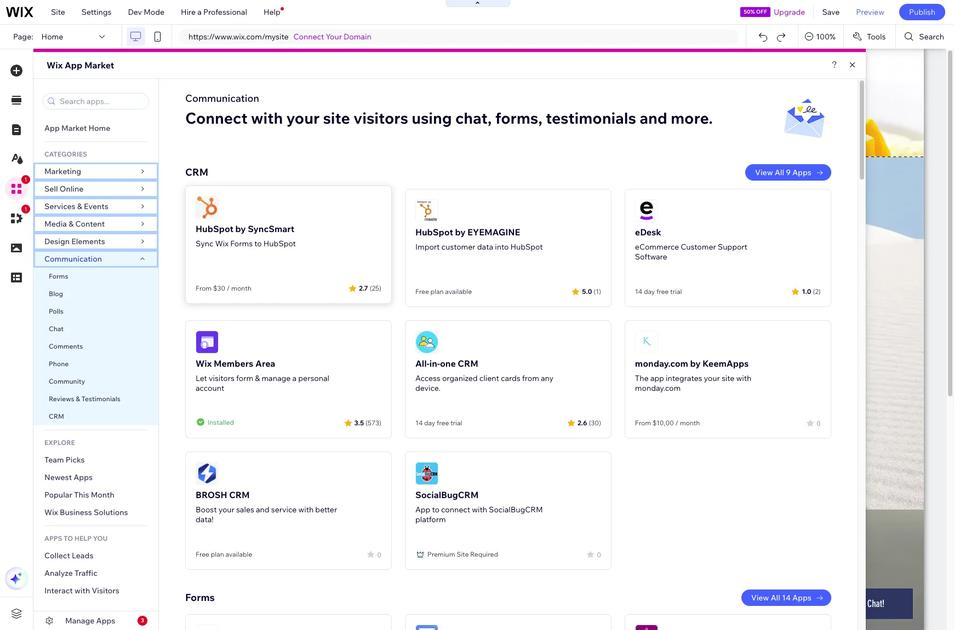 Task type: vqa. For each thing, say whether or not it's contained in the screenshot.
Designs
no



Task type: locate. For each thing, give the bounding box(es) containing it.
your for boost your sales and service with better data!
[[219, 505, 235, 515]]

explore
[[44, 439, 75, 447]]

0 horizontal spatial your
[[219, 505, 235, 515]]

available down sales
[[226, 551, 252, 559]]

all inside view all 14 apps link
[[771, 594, 781, 604]]

1 vertical spatial trial
[[451, 419, 462, 428]]

design elements
[[44, 237, 105, 247]]

hubspot up "sync"
[[196, 224, 234, 235]]

1 vertical spatial site
[[722, 374, 735, 384]]

brosh crm logo image
[[196, 463, 219, 486]]

app for socialbugcrm
[[415, 505, 431, 515]]

premium
[[428, 551, 455, 559]]

form
[[236, 374, 253, 384]]

import
[[415, 242, 440, 252]]

by inside the monday.com by keemapps the app integrates your site with monday.com
[[690, 359, 701, 369]]

free down 'device.'
[[437, 419, 449, 428]]

0 vertical spatial free
[[415, 288, 429, 296]]

site inside communication connect with your site visitors using chat, forms, testimonials and more.
[[323, 109, 350, 128]]

by left syncsmart at top
[[235, 224, 246, 235]]

1 vertical spatial 14
[[415, 419, 423, 428]]

0 vertical spatial 14 day free trial
[[635, 288, 682, 296]]

0 vertical spatial home
[[41, 32, 63, 42]]

your
[[326, 32, 342, 42]]

hubspot
[[196, 224, 234, 235], [415, 227, 453, 238], [264, 239, 296, 249], [511, 242, 543, 252]]

better
[[315, 505, 337, 515]]

1 vertical spatial free
[[196, 551, 209, 559]]

crm down the reviews
[[49, 413, 64, 421]]

solutions
[[94, 508, 128, 518]]

analyze traffic link
[[33, 565, 158, 583]]

visitors
[[354, 109, 408, 128], [209, 374, 235, 384]]

app up categories
[[44, 123, 60, 133]]

socialbugcrm up 'required' on the bottom of the page
[[489, 505, 543, 515]]

14 day free trial for in-
[[415, 419, 462, 428]]

apps inside view all 14 apps link
[[793, 594, 812, 604]]

1 horizontal spatial 14 day free trial
[[635, 288, 682, 296]]

1 vertical spatial and
[[256, 505, 270, 515]]

connect for connect with your site visitors using chat, forms, testimonials and more.
[[185, 109, 248, 128]]

crm inside all-in-one crm access organized client cards from any device.
[[458, 359, 478, 369]]

view for forms
[[751, 594, 769, 604]]

0 horizontal spatial month
[[231, 285, 252, 293]]

& right the reviews
[[76, 395, 80, 403]]

app inside socialbugcrm app to connect with socialbugcrm platform
[[415, 505, 431, 515]]

0 vertical spatial available
[[445, 288, 472, 296]]

crm inside brosh crm boost your sales and service with better data!
[[229, 490, 250, 501]]

marketing link
[[33, 163, 158, 180]]

month
[[231, 285, 252, 293], [680, 419, 700, 428]]

home
[[41, 32, 63, 42], [89, 123, 110, 133]]

socialbugcrm logo image
[[415, 463, 439, 486]]

sell online
[[44, 184, 84, 194]]

1 vertical spatial your
[[704, 374, 720, 384]]

brosh
[[196, 490, 227, 501]]

2 vertical spatial 14
[[782, 594, 791, 604]]

visitors left the using
[[354, 109, 408, 128]]

1 horizontal spatial /
[[676, 419, 679, 428]]

site
[[51, 7, 65, 17], [457, 551, 469, 559]]

home up wix app market
[[41, 32, 63, 42]]

2 horizontal spatial your
[[704, 374, 720, 384]]

device.
[[415, 384, 441, 394]]

& right form
[[255, 374, 260, 384]]

0 vertical spatial visitors
[[354, 109, 408, 128]]

settings
[[82, 7, 112, 17]]

testimonials
[[546, 109, 636, 128]]

1 horizontal spatial communication
[[185, 92, 259, 105]]

to
[[64, 535, 73, 543]]

forms inside hubspot by syncsmart sync wix forms to hubspot
[[230, 239, 253, 249]]

elements
[[71, 237, 105, 247]]

0 vertical spatial app
[[65, 60, 82, 71]]

3
[[141, 618, 144, 625]]

0 vertical spatial trial
[[670, 288, 682, 296]]

1 vertical spatial 14 day free trial
[[415, 419, 462, 428]]

day down software
[[644, 288, 655, 296]]

0 horizontal spatial a
[[198, 7, 202, 17]]

manage
[[65, 617, 95, 627]]

free plan available down customer
[[415, 288, 472, 296]]

popular this month link
[[33, 487, 158, 504]]

and left more. on the top right of page
[[640, 109, 668, 128]]

from left the $30
[[196, 285, 212, 293]]

plan for boost
[[211, 551, 224, 559]]

1 horizontal spatial 0
[[597, 551, 601, 559]]

a right manage
[[292, 374, 297, 384]]

trial down organized
[[451, 419, 462, 428]]

wix for wix members area let visitors form & manage a personal account
[[196, 359, 212, 369]]

5.0 (1)
[[582, 288, 601, 296]]

0 vertical spatial all
[[775, 168, 785, 178]]

newest apps link
[[33, 469, 158, 487]]

free plan available
[[415, 288, 472, 296], [196, 551, 252, 559]]

0 vertical spatial free plan available
[[415, 288, 472, 296]]

0 horizontal spatial plan
[[211, 551, 224, 559]]

reviews & testimonials
[[49, 395, 120, 403]]

view all 9 apps link
[[746, 164, 832, 181]]

1 vertical spatial communication
[[44, 254, 104, 264]]

monday.com up app
[[635, 359, 689, 369]]

to left connect
[[432, 505, 440, 515]]

hubspot by syncsmart logo image
[[196, 196, 219, 219]]

by inside hubspot by syncsmart sync wix forms to hubspot
[[235, 224, 246, 235]]

1 vertical spatial a
[[292, 374, 297, 384]]

2.6 (30)
[[578, 419, 601, 427]]

2 vertical spatial forms
[[185, 592, 215, 605]]

by inside hubspot by eyemagine import customer data into hubspot
[[455, 227, 466, 238]]

interact
[[44, 587, 73, 596]]

2 1 from the top
[[24, 206, 27, 213]]

0 vertical spatial monday.com
[[635, 359, 689, 369]]

services
[[44, 202, 75, 212]]

1 vertical spatial plan
[[211, 551, 224, 559]]

1 horizontal spatial from
[[635, 419, 651, 428]]

crm up organized
[[458, 359, 478, 369]]

1 vertical spatial view
[[751, 594, 769, 604]]

https://www.wix.com/mysite connect your domain
[[189, 32, 372, 42]]

1 vertical spatial month
[[680, 419, 700, 428]]

and right sales
[[256, 505, 270, 515]]

0 vertical spatial 1 button
[[5, 175, 30, 201]]

0 vertical spatial and
[[640, 109, 668, 128]]

from left "$10,00"
[[635, 419, 651, 428]]

/ right the $30
[[227, 285, 230, 293]]

1 horizontal spatial trial
[[670, 288, 682, 296]]

a right hire
[[198, 7, 202, 17]]

home down search apps... field
[[89, 123, 110, 133]]

1 button left media
[[5, 205, 30, 230]]

with inside the monday.com by keemapps the app integrates your site with monday.com
[[737, 374, 752, 384]]

app
[[651, 374, 664, 384]]

free down software
[[657, 288, 669, 296]]

available
[[445, 288, 472, 296], [226, 551, 252, 559]]

1 horizontal spatial visitors
[[354, 109, 408, 128]]

trial down ecommerce
[[670, 288, 682, 296]]

1 horizontal spatial free
[[657, 288, 669, 296]]

1 horizontal spatial a
[[292, 374, 297, 384]]

1 horizontal spatial month
[[680, 419, 700, 428]]

0 horizontal spatial 14
[[415, 419, 423, 428]]

the
[[635, 374, 649, 384]]

app up search apps... field
[[65, 60, 82, 71]]

0 horizontal spatial site
[[323, 109, 350, 128]]

socialbugcrm up connect
[[415, 490, 479, 501]]

1 left marketing at the top left of page
[[24, 177, 27, 183]]

0 vertical spatial forms
[[230, 239, 253, 249]]

0 vertical spatial communication
[[185, 92, 259, 105]]

forms
[[230, 239, 253, 249], [49, 272, 68, 281], [185, 592, 215, 605]]

0 horizontal spatial free plan available
[[196, 551, 252, 559]]

1 horizontal spatial connect
[[294, 32, 324, 42]]

0 for monday.com by keemapps
[[817, 420, 821, 428]]

2 horizontal spatial forms
[[230, 239, 253, 249]]

0 vertical spatial to
[[254, 239, 262, 249]]

free for in-
[[437, 419, 449, 428]]

1 vertical spatial connect
[[185, 109, 248, 128]]

search
[[920, 32, 945, 42]]

0 horizontal spatial communication
[[44, 254, 104, 264]]

all-
[[415, 359, 430, 369]]

0 horizontal spatial free
[[196, 551, 209, 559]]

free down data!
[[196, 551, 209, 559]]

forms,
[[495, 109, 543, 128]]

1 horizontal spatial and
[[640, 109, 668, 128]]

1.0 (2)
[[802, 288, 821, 296]]

free plan available down data!
[[196, 551, 252, 559]]

to down syncsmart at top
[[254, 239, 262, 249]]

free down import
[[415, 288, 429, 296]]

month right the $30
[[231, 285, 252, 293]]

visitors inside wix members area let visitors form & manage a personal account
[[209, 374, 235, 384]]

your for connect with your site visitors using chat, forms, testimonials and more.
[[286, 109, 320, 128]]

0 vertical spatial connect
[[294, 32, 324, 42]]

1 horizontal spatial to
[[432, 505, 440, 515]]

1 horizontal spatial app
[[65, 60, 82, 71]]

& for content
[[69, 219, 74, 229]]

1 vertical spatial forms
[[49, 272, 68, 281]]

view for crm
[[755, 168, 773, 178]]

1 vertical spatial free
[[437, 419, 449, 428]]

available down customer
[[445, 288, 472, 296]]

0 horizontal spatial free
[[437, 419, 449, 428]]

hire a professional
[[181, 7, 247, 17]]

1 horizontal spatial day
[[644, 288, 655, 296]]

with inside socialbugcrm app to connect with socialbugcrm platform
[[472, 505, 487, 515]]

1 1 from the top
[[24, 177, 27, 183]]

collect leads
[[44, 552, 93, 561]]

0 horizontal spatial to
[[254, 239, 262, 249]]

market up categories
[[61, 123, 87, 133]]

free
[[657, 288, 669, 296], [437, 419, 449, 428]]

0 horizontal spatial connect
[[185, 109, 248, 128]]

polls link
[[33, 303, 158, 321]]

2 vertical spatial app
[[415, 505, 431, 515]]

plan down data!
[[211, 551, 224, 559]]

wix inside wix members area let visitors form & manage a personal account
[[196, 359, 212, 369]]

free plan available for boost
[[196, 551, 252, 559]]

1 horizontal spatial socialbugcrm
[[489, 505, 543, 515]]

2 horizontal spatial app
[[415, 505, 431, 515]]

1 1 button from the top
[[5, 175, 30, 201]]

2 horizontal spatial by
[[690, 359, 701, 369]]

1 for first 1 button from the bottom of the page
[[24, 206, 27, 213]]

0 horizontal spatial app
[[44, 123, 60, 133]]

(30)
[[589, 419, 601, 427]]

0 vertical spatial month
[[231, 285, 252, 293]]

app left connect
[[415, 505, 431, 515]]

with inside brosh crm boost your sales and service with better data!
[[298, 505, 314, 515]]

communication link
[[33, 251, 158, 268]]

0 vertical spatial /
[[227, 285, 230, 293]]

0 horizontal spatial trial
[[451, 419, 462, 428]]

0 horizontal spatial available
[[226, 551, 252, 559]]

$10,00
[[653, 419, 674, 428]]

14 for ecommerce
[[635, 288, 643, 296]]

interact with visitors link
[[33, 583, 158, 600]]

1 vertical spatial visitors
[[209, 374, 235, 384]]

1 vertical spatial day
[[424, 419, 435, 428]]

& right media
[[69, 219, 74, 229]]

market
[[84, 60, 114, 71], [61, 123, 87, 133]]

into
[[495, 242, 509, 252]]

brosh crm boost your sales and service with better data!
[[196, 490, 337, 525]]

communication inside communication connect with your site visitors using chat, forms, testimonials and more.
[[185, 92, 259, 105]]

0 horizontal spatial from
[[196, 285, 212, 293]]

1 horizontal spatial by
[[455, 227, 466, 238]]

service
[[271, 505, 297, 515]]

site left the settings
[[51, 7, 65, 17]]

monday.com by keemapps logo image
[[635, 331, 658, 354]]

customer
[[442, 242, 476, 252]]

hubspot by eyemagine import customer data into hubspot
[[415, 227, 543, 252]]

all inside view all 9 apps link
[[775, 168, 785, 178]]

month right "$10,00"
[[680, 419, 700, 428]]

reviews
[[49, 395, 74, 403]]

publish button
[[900, 4, 946, 20]]

14
[[635, 288, 643, 296], [415, 419, 423, 428], [782, 594, 791, 604]]

wix members area logo image
[[196, 331, 219, 354]]

crm up sales
[[229, 490, 250, 501]]

0 horizontal spatial day
[[424, 419, 435, 428]]

organized
[[442, 374, 478, 384]]

wix
[[47, 60, 63, 71], [215, 239, 229, 249], [196, 359, 212, 369], [44, 508, 58, 518]]

trial
[[670, 288, 682, 296], [451, 419, 462, 428]]

eyemagine
[[468, 227, 520, 238]]

plan for eyemagine
[[431, 288, 444, 296]]

0 horizontal spatial by
[[235, 224, 246, 235]]

apps inside 'newest apps' link
[[74, 473, 93, 483]]

day
[[644, 288, 655, 296], [424, 419, 435, 428]]

0 vertical spatial your
[[286, 109, 320, 128]]

1 button
[[5, 175, 30, 201], [5, 205, 30, 230]]

0 horizontal spatial visitors
[[209, 374, 235, 384]]

data!
[[196, 515, 214, 525]]

forms inside 'forms' "link"
[[49, 272, 68, 281]]

visitors inside communication connect with your site visitors using chat, forms, testimonials and more.
[[354, 109, 408, 128]]

14 day free trial down 'device.'
[[415, 419, 462, 428]]

by up integrates
[[690, 359, 701, 369]]

1 horizontal spatial your
[[286, 109, 320, 128]]

0 vertical spatial 14
[[635, 288, 643, 296]]

wix inside "link"
[[44, 508, 58, 518]]

14 day free trial down software
[[635, 288, 682, 296]]

using
[[412, 109, 452, 128]]

wix members area let visitors form & manage a personal account
[[196, 359, 329, 394]]

monday.com up "$10,00"
[[635, 384, 681, 394]]

1
[[24, 177, 27, 183], [24, 206, 27, 213]]

day down 'device.'
[[424, 419, 435, 428]]

0 horizontal spatial site
[[51, 7, 65, 17]]

hubspot by syncsmart sync wix forms to hubspot
[[196, 224, 296, 249]]

market up search apps... field
[[84, 60, 114, 71]]

1 vertical spatial /
[[676, 419, 679, 428]]

comments link
[[33, 338, 158, 356]]

0 horizontal spatial socialbugcrm
[[415, 490, 479, 501]]

0 horizontal spatial and
[[256, 505, 270, 515]]

site inside the monday.com by keemapps the app integrates your site with monday.com
[[722, 374, 735, 384]]

1 button left the sell
[[5, 175, 30, 201]]

by up customer
[[455, 227, 466, 238]]

your inside brosh crm boost your sales and service with better data!
[[219, 505, 235, 515]]

all-in-one crm logo image
[[415, 331, 439, 354]]

sales
[[236, 505, 254, 515]]

and inside brosh crm boost your sales and service with better data!
[[256, 505, 270, 515]]

1 left services at the left of the page
[[24, 206, 27, 213]]

site right premium
[[457, 551, 469, 559]]

plan down import
[[431, 288, 444, 296]]

visitors down members
[[209, 374, 235, 384]]

your inside communication connect with your site visitors using chat, forms, testimonials and more.
[[286, 109, 320, 128]]

communication for communication
[[44, 254, 104, 264]]

help
[[264, 7, 281, 17]]

categories
[[44, 150, 87, 158]]

0 vertical spatial from
[[196, 285, 212, 293]]

1 horizontal spatial free plan available
[[415, 288, 472, 296]]

1 vertical spatial available
[[226, 551, 252, 559]]

1 vertical spatial to
[[432, 505, 440, 515]]

hubspot down syncsmart at top
[[264, 239, 296, 249]]

0 horizontal spatial 0
[[377, 551, 382, 559]]

design
[[44, 237, 70, 247]]

1 vertical spatial monday.com
[[635, 384, 681, 394]]

free for hubspot by eyemagine
[[415, 288, 429, 296]]

/ for hubspot
[[227, 285, 230, 293]]

& left events
[[77, 202, 82, 212]]

wix business solutions link
[[33, 504, 158, 522]]

all
[[775, 168, 785, 178], [771, 594, 781, 604]]

polls
[[49, 308, 63, 316]]

/ right "$10,00"
[[676, 419, 679, 428]]

0 horizontal spatial forms
[[49, 272, 68, 281]]

tools button
[[844, 25, 896, 49]]

access
[[415, 374, 441, 384]]

connect inside communication connect with your site visitors using chat, forms, testimonials and more.
[[185, 109, 248, 128]]

your inside the monday.com by keemapps the app integrates your site with monday.com
[[704, 374, 720, 384]]

1 horizontal spatial free
[[415, 288, 429, 296]]

0 vertical spatial day
[[644, 288, 655, 296]]

1 horizontal spatial home
[[89, 123, 110, 133]]



Task type: describe. For each thing, give the bounding box(es) containing it.
& for events
[[77, 202, 82, 212]]

platform
[[415, 515, 446, 525]]

apps
[[44, 535, 62, 543]]

app market home link
[[33, 120, 158, 137]]

all for forms
[[771, 594, 781, 604]]

$30
[[213, 285, 225, 293]]

14 for in-
[[415, 419, 423, 428]]

trial for one
[[451, 419, 462, 428]]

50% off
[[744, 8, 767, 15]]

leads
[[72, 552, 93, 561]]

dev mode
[[128, 7, 165, 17]]

available for eyemagine
[[445, 288, 472, 296]]

connect for connect your domain
[[294, 32, 324, 42]]

apps inside view all 9 apps link
[[793, 168, 812, 178]]

edesk logo image
[[635, 200, 658, 223]]

hire
[[181, 7, 196, 17]]

from for monday.com by keemapps
[[635, 419, 651, 428]]

50%
[[744, 8, 755, 15]]

newest
[[44, 473, 72, 483]]

day for in-
[[424, 419, 435, 428]]

picks
[[66, 456, 85, 465]]

by for eyemagine
[[455, 227, 466, 238]]

0 vertical spatial site
[[51, 7, 65, 17]]

search button
[[897, 25, 954, 49]]

wix business solutions
[[44, 508, 128, 518]]

analyze traffic
[[44, 569, 97, 579]]

0 for socialbugcrm
[[597, 551, 601, 559]]

traffic
[[75, 569, 97, 579]]

manage apps
[[65, 617, 115, 627]]

market inside app market home link
[[61, 123, 87, 133]]

view all 9 apps
[[755, 168, 812, 178]]

integrates
[[666, 374, 703, 384]]

visitors
[[92, 587, 119, 596]]

wix for wix business solutions
[[44, 508, 58, 518]]

data
[[477, 242, 493, 252]]

socialbugcrm app to connect with socialbugcrm platform
[[415, 490, 543, 525]]

& for testimonials
[[76, 395, 80, 403]]

apps to help you
[[44, 535, 108, 543]]

team
[[44, 456, 64, 465]]

mode
[[144, 7, 165, 17]]

professional
[[203, 7, 247, 17]]

2 horizontal spatial 14
[[782, 594, 791, 604]]

chat
[[49, 325, 64, 333]]

https://www.wix.com/mysite
[[189, 32, 289, 42]]

from
[[522, 374, 539, 384]]

view all 14 apps
[[751, 594, 812, 604]]

by for keemapps
[[690, 359, 701, 369]]

trial for customer
[[670, 288, 682, 296]]

app market home
[[44, 123, 110, 133]]

chat link
[[33, 321, 158, 338]]

100% button
[[799, 25, 844, 49]]

edesk ecommerce customer support software
[[635, 227, 748, 262]]

wix app market
[[47, 60, 114, 71]]

forms link
[[33, 268, 158, 286]]

free for brosh crm
[[196, 551, 209, 559]]

2 monday.com from the top
[[635, 384, 681, 394]]

boost
[[196, 505, 217, 515]]

business
[[60, 508, 92, 518]]

(25)
[[370, 284, 382, 292]]

& inside wix members area let visitors form & manage a personal account
[[255, 374, 260, 384]]

day for ecommerce
[[644, 288, 655, 296]]

support
[[718, 242, 748, 252]]

you
[[93, 535, 108, 543]]

0 for brosh crm
[[377, 551, 382, 559]]

sell online link
[[33, 180, 158, 198]]

connect
[[441, 505, 470, 515]]

1 horizontal spatial site
[[457, 551, 469, 559]]

month for monday.com
[[680, 419, 700, 428]]

this
[[74, 491, 89, 501]]

with inside communication connect with your site visitors using chat, forms, testimonials and more.
[[251, 109, 283, 128]]

testimonials
[[82, 395, 120, 403]]

month for hubspot
[[231, 285, 252, 293]]

let
[[196, 374, 207, 384]]

Search apps... field
[[56, 94, 145, 109]]

phone link
[[33, 356, 158, 373]]

blog
[[49, 290, 63, 298]]

save
[[823, 7, 840, 17]]

crm up hubspot by syncsmart logo
[[185, 166, 208, 179]]

events
[[84, 202, 108, 212]]

0 horizontal spatial home
[[41, 32, 63, 42]]

view all 14 apps link
[[742, 590, 832, 607]]

2.6
[[578, 419, 587, 427]]

domain
[[344, 32, 372, 42]]

personal
[[298, 374, 329, 384]]

any
[[541, 374, 554, 384]]

chat,
[[456, 109, 492, 128]]

hubspot by eyemagine logo image
[[415, 200, 439, 223]]

(1)
[[594, 288, 601, 296]]

customer
[[681, 242, 716, 252]]

interact with visitors
[[44, 587, 119, 596]]

free plan available for eyemagine
[[415, 288, 472, 296]]

content
[[75, 219, 105, 229]]

a inside wix members area let visitors form & manage a personal account
[[292, 374, 297, 384]]

premium site required
[[428, 551, 498, 559]]

by for syncsmart
[[235, 224, 246, 235]]

to inside hubspot by syncsmart sync wix forms to hubspot
[[254, 239, 262, 249]]

14 day free trial for ecommerce
[[635, 288, 682, 296]]

media & content link
[[33, 215, 158, 233]]

1 vertical spatial home
[[89, 123, 110, 133]]

online
[[60, 184, 84, 194]]

preview
[[856, 7, 885, 17]]

publish
[[909, 7, 936, 17]]

upgrade
[[774, 7, 806, 17]]

1 monday.com from the top
[[635, 359, 689, 369]]

2 1 button from the top
[[5, 205, 30, 230]]

media
[[44, 219, 67, 229]]

wix inside hubspot by syncsmart sync wix forms to hubspot
[[215, 239, 229, 249]]

app for wix
[[65, 60, 82, 71]]

1 vertical spatial app
[[44, 123, 60, 133]]

collect leads link
[[33, 548, 158, 565]]

one
[[440, 359, 456, 369]]

and inside communication connect with your site visitors using chat, forms, testimonials and more.
[[640, 109, 668, 128]]

from for hubspot by syncsmart
[[196, 285, 212, 293]]

preview button
[[848, 0, 893, 24]]

comments
[[49, 343, 83, 351]]

marketing
[[44, 167, 81, 177]]

0 vertical spatial market
[[84, 60, 114, 71]]

1 vertical spatial socialbugcrm
[[489, 505, 543, 515]]

communication for communication connect with your site visitors using chat, forms, testimonials and more.
[[185, 92, 259, 105]]

0 vertical spatial a
[[198, 7, 202, 17]]

hubspot up import
[[415, 227, 453, 238]]

0 vertical spatial socialbugcrm
[[415, 490, 479, 501]]

team picks link
[[33, 452, 158, 469]]

1 for 1st 1 button
[[24, 177, 27, 183]]

free for ecommerce
[[657, 288, 669, 296]]

all-in-one crm access organized client cards from any device.
[[415, 359, 554, 394]]

wix for wix app market
[[47, 60, 63, 71]]

hubspot right into
[[511, 242, 543, 252]]

members
[[214, 359, 253, 369]]

/ for monday.com
[[676, 419, 679, 428]]

available for boost
[[226, 551, 252, 559]]

community link
[[33, 373, 158, 391]]

in-
[[430, 359, 440, 369]]

all for crm
[[775, 168, 785, 178]]

syncsmart
[[248, 224, 294, 235]]

save button
[[814, 0, 848, 24]]

to inside socialbugcrm app to connect with socialbugcrm platform
[[432, 505, 440, 515]]

installed
[[208, 419, 234, 427]]

community
[[49, 378, 85, 386]]



